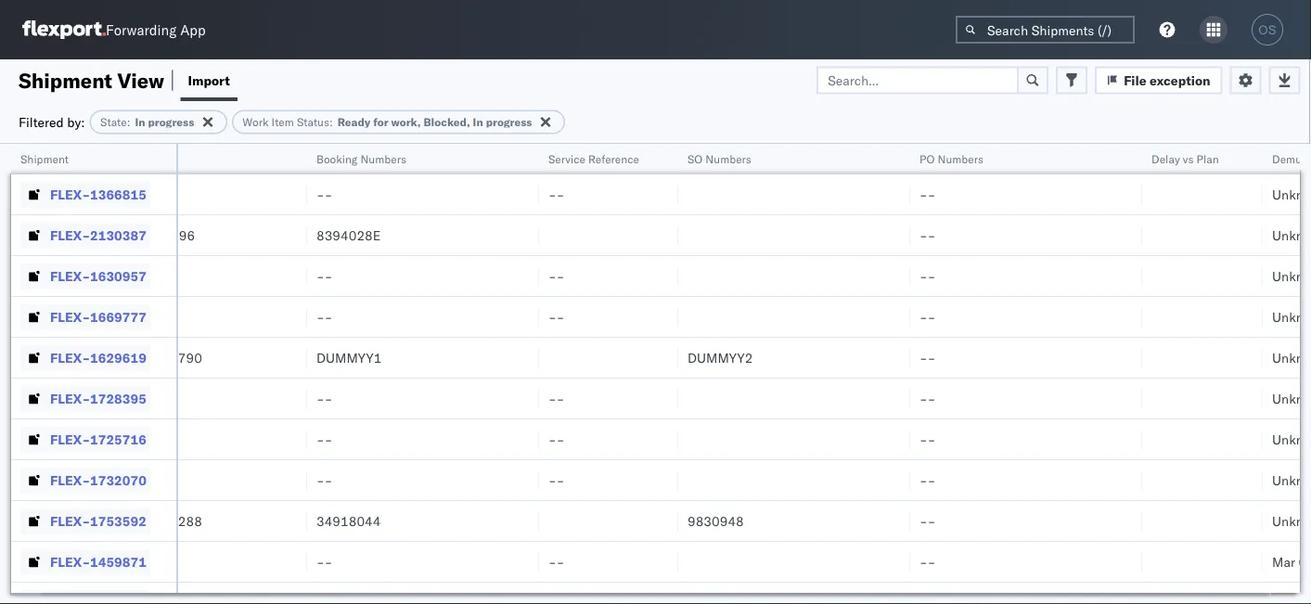 Task type: locate. For each thing, give the bounding box(es) containing it.
3 numbers from the left
[[938, 152, 984, 166]]

1630957
[[90, 268, 147, 284]]

app
[[180, 21, 206, 39]]

1725716
[[90, 431, 147, 447]]

flex- for 1732070
[[50, 472, 90, 488]]

numbers for booking numbers
[[361, 152, 407, 166]]

flex- down shipment button
[[50, 186, 90, 202]]

0 horizontal spatial numbers
[[361, 152, 407, 166]]

work
[[243, 115, 269, 129]]

file exception
[[1124, 72, 1211, 88]]

shipment for shipment view
[[19, 67, 112, 93]]

numbers right po
[[938, 152, 984, 166]]

confirmed:
[[84, 350, 151, 366], [84, 513, 151, 529]]

9 flex- from the top
[[50, 513, 90, 529]]

flex- down flex-1366815 button
[[50, 227, 90, 243]]

4 flex- from the top
[[50, 309, 90, 325]]

flex- down flex-1732070 button
[[50, 513, 90, 529]]

shipment
[[19, 67, 112, 93], [20, 152, 69, 166]]

resize handle column header
[[53, 144, 75, 604], [154, 144, 176, 604], [285, 144, 307, 604], [517, 144, 539, 604], [656, 144, 679, 604], [888, 144, 911, 604], [1121, 144, 1143, 604], [1241, 144, 1264, 604]]

0 vertical spatial shipment
[[19, 67, 112, 93]]

flex- for 1630957
[[50, 268, 90, 284]]

1 horizontal spatial numbers
[[706, 152, 752, 166]]

flex-
[[50, 186, 90, 202], [50, 227, 90, 243], [50, 268, 90, 284], [50, 309, 90, 325], [50, 350, 90, 366], [50, 390, 90, 407], [50, 431, 90, 447], [50, 472, 90, 488], [50, 513, 90, 529], [50, 554, 90, 570]]

0 horizontal spatial in
[[135, 115, 145, 129]]

Search Shipments (/) text field
[[956, 16, 1135, 44]]

view
[[117, 67, 164, 93]]

2 flex- from the top
[[50, 227, 90, 243]]

unknow
[[1273, 186, 1312, 202], [1273, 227, 1312, 243], [1273, 268, 1312, 284], [1273, 309, 1312, 325], [1273, 350, 1312, 366], [1273, 390, 1312, 407], [1273, 431, 1312, 447], [1273, 472, 1312, 488], [1273, 513, 1312, 529]]

flxcb
[[84, 152, 119, 166]]

3 unknow from the top
[[1273, 268, 1312, 284]]

so
[[688, 152, 703, 166]]

flex- for 1629619
[[50, 350, 90, 366]]

so numbers
[[688, 152, 752, 166]]

3 resize handle column header from the left
[[285, 144, 307, 604]]

1 horizontal spatial in
[[473, 115, 483, 129]]

1732070
[[90, 472, 147, 488]]

1366815
[[90, 186, 147, 202]]

8394028e
[[317, 227, 381, 243]]

numbers
[[361, 152, 407, 166], [706, 152, 752, 166], [938, 152, 984, 166]]

2 confirmed: from the top
[[84, 513, 151, 529]]

0 horizontal spatial progress
[[148, 115, 194, 129]]

: down view
[[127, 115, 130, 129]]

flex-1366815
[[50, 186, 147, 202]]

exception
[[1150, 72, 1211, 88]]

shipment down filtered at the left of page
[[20, 152, 69, 166]]

1459871
[[90, 554, 147, 570]]

shipment inside button
[[20, 152, 69, 166]]

in right blocked,
[[473, 115, 483, 129]]

7 resize handle column header from the left
[[1121, 144, 1143, 604]]

confirmed: up the 1459871
[[84, 513, 151, 529]]

filtered
[[19, 114, 64, 130]]

blocked,
[[424, 115, 470, 129]]

state
[[100, 115, 127, 129]]

4 unknow from the top
[[1273, 309, 1312, 325]]

2 horizontal spatial numbers
[[938, 152, 984, 166]]

forwarding
[[106, 21, 177, 39]]

1021196
[[139, 227, 195, 243]]

delay vs plan button
[[1143, 148, 1245, 166]]

flex- down flex-1629619 'button'
[[50, 390, 90, 407]]

progress right blocked,
[[486, 115, 532, 129]]

flex-1366815 button
[[20, 182, 150, 207]]

plan
[[1197, 152, 1220, 166]]

service
[[549, 152, 586, 166]]

Search... text field
[[817, 66, 1019, 94]]

--
[[84, 186, 101, 202], [317, 186, 333, 202], [549, 186, 565, 202], [920, 186, 936, 202], [920, 227, 936, 243], [84, 268, 101, 284], [317, 268, 333, 284], [549, 268, 565, 284], [920, 268, 936, 284], [84, 309, 101, 325], [317, 309, 333, 325], [549, 309, 565, 325], [920, 309, 936, 325], [920, 350, 936, 366], [84, 390, 101, 407], [317, 390, 333, 407], [549, 390, 565, 407], [920, 390, 936, 407], [84, 431, 101, 447], [317, 431, 333, 447], [549, 431, 565, 447], [920, 431, 936, 447], [84, 472, 101, 488], [317, 472, 333, 488], [549, 472, 565, 488], [920, 472, 936, 488], [920, 513, 936, 529], [84, 554, 101, 570], [317, 554, 333, 570], [549, 554, 565, 570], [920, 554, 936, 570]]

5 resize handle column header from the left
[[656, 144, 679, 604]]

flex- down flex-1669777 button
[[50, 350, 90, 366]]

flex- for 1459871
[[50, 554, 90, 570]]

in
[[135, 115, 145, 129], [473, 115, 483, 129]]

1 flex- from the top
[[50, 186, 90, 202]]

numbers inside button
[[361, 152, 407, 166]]

1 numbers from the left
[[361, 152, 407, 166]]

confirmed: 758288
[[84, 513, 202, 529]]

1 : from the left
[[127, 115, 130, 129]]

flex- for 1669777
[[50, 309, 90, 325]]

flex- for 1366815
[[50, 186, 90, 202]]

0 horizontal spatial :
[[127, 115, 130, 129]]

in right state
[[135, 115, 145, 129]]

6 unknow from the top
[[1273, 390, 1312, 407]]

flex-1629619 button
[[20, 345, 150, 371]]

numbers right so
[[706, 152, 752, 166]]

file exception button
[[1096, 66, 1223, 94], [1096, 66, 1223, 94]]

1 progress from the left
[[148, 115, 194, 129]]

0 vertical spatial confirmed:
[[84, 350, 151, 366]]

flex- inside button
[[50, 186, 90, 202]]

progress up flxcb button
[[148, 115, 194, 129]]

po numbers
[[920, 152, 984, 166]]

for
[[373, 115, 389, 129]]

shipment button
[[11, 148, 158, 166]]

1 horizontal spatial :
[[330, 115, 333, 129]]

8 unknow from the top
[[1273, 472, 1312, 488]]

1 horizontal spatial progress
[[486, 115, 532, 129]]

1 confirmed: from the top
[[84, 350, 151, 366]]

flex- down flex-1728395 button
[[50, 431, 90, 447]]

6 flex- from the top
[[50, 390, 90, 407]]

confirmed: for confirmed: 722790
[[84, 350, 151, 366]]

7 flex- from the top
[[50, 431, 90, 447]]

34918044
[[317, 513, 381, 529]]

created:
[[84, 227, 135, 243]]

: left ready
[[330, 115, 333, 129]]

8 flex- from the top
[[50, 472, 90, 488]]

delay
[[1152, 152, 1181, 166]]

5 flex- from the top
[[50, 350, 90, 366]]

po
[[920, 152, 935, 166]]

2 numbers from the left
[[706, 152, 752, 166]]

flex- down flex-2130387 button
[[50, 268, 90, 284]]

10 flex- from the top
[[50, 554, 90, 570]]

state : in progress
[[100, 115, 194, 129]]

reference
[[589, 152, 640, 166]]

flex- down flex-1630957 button
[[50, 309, 90, 325]]

1 vertical spatial shipment
[[20, 152, 69, 166]]

forwarding app link
[[22, 20, 206, 39]]

flex-1630957 button
[[20, 263, 150, 289]]

confirmed: up 1728395
[[84, 350, 151, 366]]

1 vertical spatial confirmed:
[[84, 513, 151, 529]]

flex-2130387
[[50, 227, 147, 243]]

:
[[127, 115, 130, 129], [330, 115, 333, 129]]

-
[[84, 186, 93, 202], [93, 186, 101, 202], [317, 186, 325, 202], [325, 186, 333, 202], [549, 186, 557, 202], [557, 186, 565, 202], [920, 186, 928, 202], [928, 186, 936, 202], [920, 227, 928, 243], [928, 227, 936, 243], [84, 268, 93, 284], [93, 268, 101, 284], [317, 268, 325, 284], [325, 268, 333, 284], [549, 268, 557, 284], [557, 268, 565, 284], [920, 268, 928, 284], [928, 268, 936, 284], [84, 309, 93, 325], [93, 309, 101, 325], [317, 309, 325, 325], [325, 309, 333, 325], [549, 309, 557, 325], [557, 309, 565, 325], [920, 309, 928, 325], [928, 309, 936, 325], [920, 350, 928, 366], [928, 350, 936, 366], [84, 390, 93, 407], [93, 390, 101, 407], [317, 390, 325, 407], [325, 390, 333, 407], [549, 390, 557, 407], [557, 390, 565, 407], [920, 390, 928, 407], [928, 390, 936, 407], [84, 431, 93, 447], [93, 431, 101, 447], [317, 431, 325, 447], [325, 431, 333, 447], [549, 431, 557, 447], [557, 431, 565, 447], [920, 431, 928, 447], [928, 431, 936, 447], [84, 472, 93, 488], [93, 472, 101, 488], [317, 472, 325, 488], [325, 472, 333, 488], [549, 472, 557, 488], [557, 472, 565, 488], [920, 472, 928, 488], [928, 472, 936, 488], [920, 513, 928, 529], [928, 513, 936, 529], [84, 554, 93, 570], [93, 554, 101, 570], [317, 554, 325, 570], [325, 554, 333, 570], [549, 554, 557, 570], [557, 554, 565, 570], [920, 554, 928, 570], [928, 554, 936, 570]]

by:
[[67, 114, 85, 130]]

shipment up by:
[[19, 67, 112, 93]]

progress
[[148, 115, 194, 129], [486, 115, 532, 129]]

flex- down flex-1753592 'button'
[[50, 554, 90, 570]]

flex- down flex-1725716 button
[[50, 472, 90, 488]]

ready
[[338, 115, 371, 129]]

flex-1728395
[[50, 390, 147, 407]]

3 flex- from the top
[[50, 268, 90, 284]]

numbers down "for"
[[361, 152, 407, 166]]

confirmed: 722790
[[84, 350, 202, 366]]

9830948
[[688, 513, 744, 529]]



Task type: describe. For each thing, give the bounding box(es) containing it.
flex-1725716 button
[[20, 427, 150, 453]]

numbers for so numbers
[[706, 152, 752, 166]]

dummyy1
[[317, 350, 382, 366]]

flex-1669777
[[50, 309, 147, 325]]

7 unknow from the top
[[1273, 431, 1312, 447]]

flex- for 1725716
[[50, 431, 90, 447]]

flex-2130387 button
[[20, 222, 150, 248]]

2 : from the left
[[330, 115, 333, 129]]

5 unknow from the top
[[1273, 350, 1312, 366]]

1728395
[[90, 390, 147, 407]]

import
[[188, 72, 230, 88]]

flex-1753592
[[50, 513, 147, 529]]

flex-1630957
[[50, 268, 147, 284]]

booking
[[317, 152, 358, 166]]

delay vs plan
[[1152, 152, 1220, 166]]

flex- for 2130387
[[50, 227, 90, 243]]

demurra
[[1273, 152, 1312, 166]]

flex-1732070
[[50, 472, 147, 488]]

booking numbers button
[[307, 148, 521, 166]]

2 in from the left
[[473, 115, 483, 129]]

1753592
[[90, 513, 147, 529]]

import button
[[181, 59, 237, 101]]

2 unknow from the top
[[1273, 227, 1312, 243]]

os
[[1259, 23, 1277, 37]]

758288
[[154, 513, 202, 529]]

mar 03
[[1273, 554, 1312, 570]]

flex-1732070 button
[[20, 467, 150, 493]]

flex-1728395 button
[[20, 386, 150, 412]]

1669777
[[90, 309, 147, 325]]

2 progress from the left
[[486, 115, 532, 129]]

flex-1629619
[[50, 350, 147, 366]]

6 resize handle column header from the left
[[888, 144, 911, 604]]

9 unknow from the top
[[1273, 513, 1312, 529]]

flex-1669777 button
[[20, 304, 150, 330]]

work item status : ready for work, blocked, in progress
[[243, 115, 532, 129]]

722790
[[154, 350, 202, 366]]

4 resize handle column header from the left
[[517, 144, 539, 604]]

flxcb button
[[75, 148, 289, 166]]

numbers for po numbers
[[938, 152, 984, 166]]

flex-1459871 button
[[20, 549, 150, 575]]

flexport. image
[[22, 20, 106, 39]]

os button
[[1247, 8, 1290, 51]]

1 unknow from the top
[[1273, 186, 1312, 202]]

8 resize handle column header from the left
[[1241, 144, 1264, 604]]

03
[[1299, 554, 1312, 570]]

flex-1725716
[[50, 431, 147, 447]]

confirmed: for confirmed: 758288
[[84, 513, 151, 529]]

forwarding app
[[106, 21, 206, 39]]

service reference button
[[539, 148, 660, 166]]

flex-1753592 button
[[20, 508, 150, 534]]

created: 1021196
[[84, 227, 195, 243]]

2130387
[[90, 227, 147, 243]]

flex-1459871
[[50, 554, 147, 570]]

demurra button
[[1264, 148, 1312, 166]]

1629619
[[90, 350, 147, 366]]

dummyy2
[[688, 350, 753, 366]]

service reference
[[549, 152, 640, 166]]

work,
[[391, 115, 421, 129]]

mar
[[1273, 554, 1296, 570]]

1 resize handle column header from the left
[[53, 144, 75, 604]]

status
[[297, 115, 330, 129]]

flex- for 1753592
[[50, 513, 90, 529]]

shipment for shipment
[[20, 152, 69, 166]]

filtered by:
[[19, 114, 85, 130]]

2 resize handle column header from the left
[[154, 144, 176, 604]]

shipment view
[[19, 67, 164, 93]]

file
[[1124, 72, 1147, 88]]

booking numbers
[[317, 152, 407, 166]]

item
[[272, 115, 294, 129]]

1 in from the left
[[135, 115, 145, 129]]

flex- for 1728395
[[50, 390, 90, 407]]

vs
[[1184, 152, 1194, 166]]



Task type: vqa. For each thing, say whether or not it's contained in the screenshot.
FCL to the top
no



